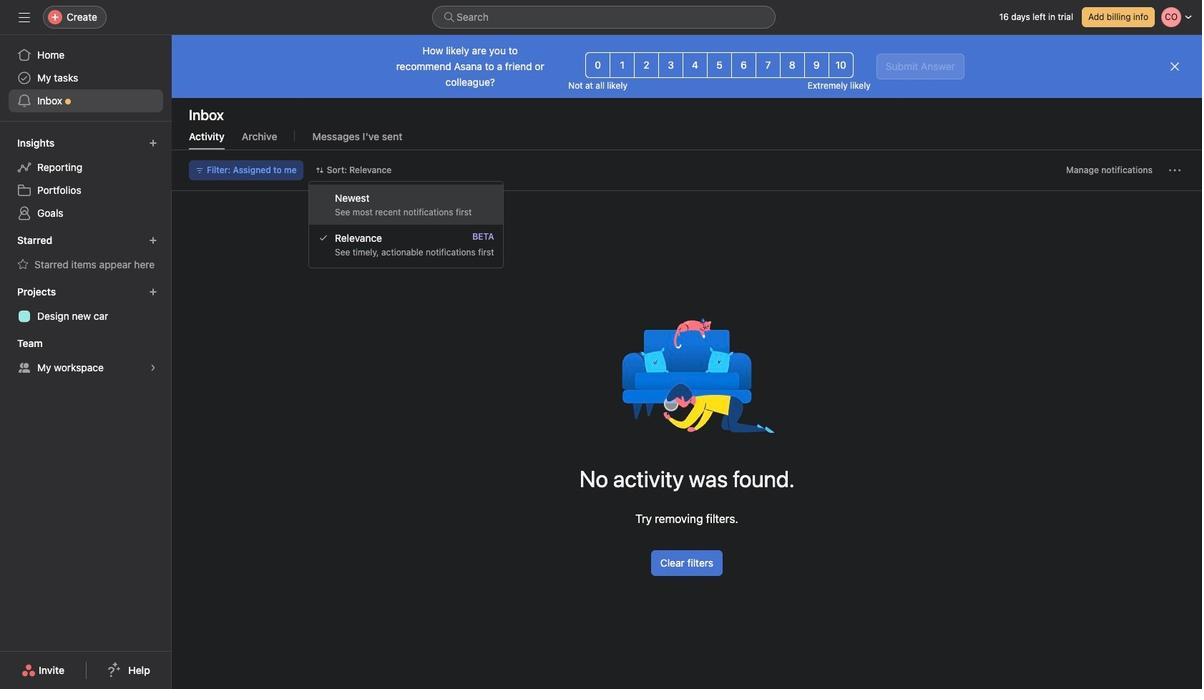 Task type: describe. For each thing, give the bounding box(es) containing it.
dismiss image
[[1170, 61, 1181, 72]]

teams element
[[0, 331, 172, 382]]

new project or portfolio image
[[149, 288, 157, 296]]

insights element
[[0, 130, 172, 228]]

new insights image
[[149, 139, 157, 147]]

starred element
[[0, 228, 172, 279]]



Task type: locate. For each thing, give the bounding box(es) containing it.
menu item
[[309, 185, 503, 225]]

list box
[[432, 6, 776, 29]]

projects element
[[0, 279, 172, 331]]

None radio
[[732, 52, 757, 78], [756, 52, 781, 78], [732, 52, 757, 78], [756, 52, 781, 78]]

sort: relevance image
[[315, 166, 324, 175]]

None radio
[[586, 52, 611, 78], [610, 52, 635, 78], [634, 52, 659, 78], [659, 52, 684, 78], [683, 52, 708, 78], [707, 52, 732, 78], [780, 52, 805, 78], [804, 52, 829, 78], [829, 52, 854, 78], [586, 52, 611, 78], [610, 52, 635, 78], [634, 52, 659, 78], [659, 52, 684, 78], [683, 52, 708, 78], [707, 52, 732, 78], [780, 52, 805, 78], [804, 52, 829, 78], [829, 52, 854, 78]]

add items to starred image
[[149, 236, 157, 245]]

option group
[[586, 52, 854, 78]]

see details, my workspace image
[[149, 364, 157, 372]]

hide sidebar image
[[19, 11, 30, 23]]

global element
[[0, 35, 172, 121]]

more actions image
[[1170, 165, 1181, 176]]



Task type: vqa. For each thing, say whether or not it's contained in the screenshot.
Show options, Current sort, Top image
no



